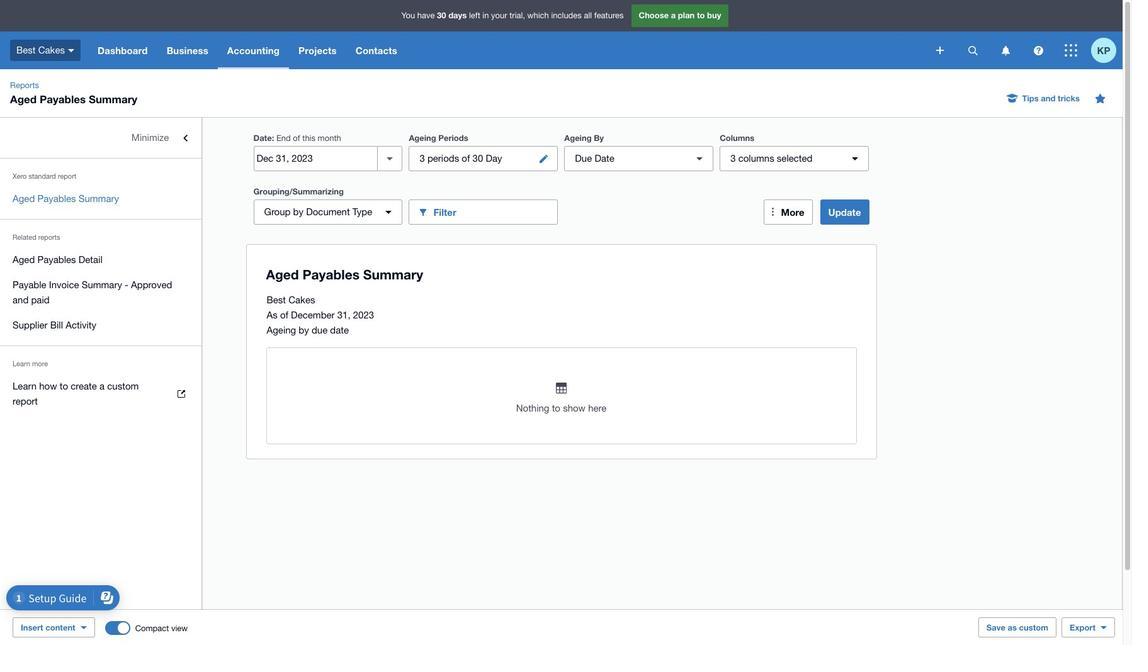 Task type: locate. For each thing, give the bounding box(es) containing it.
a
[[671, 10, 676, 20], [100, 381, 105, 392]]

summary for payables
[[79, 193, 119, 204]]

here
[[588, 403, 607, 414]]

learn
[[13, 360, 30, 368], [13, 381, 37, 392]]

1 vertical spatial payables
[[37, 193, 76, 204]]

1 vertical spatial summary
[[79, 193, 119, 204]]

choose
[[639, 10, 669, 20]]

learn down learn more
[[13, 381, 37, 392]]

aged payables detail link
[[0, 247, 201, 273]]

30 inside button
[[473, 153, 483, 164]]

remove from favorites image
[[1087, 86, 1113, 111]]

best for best cakes as of december 31, 2023 ageing by due date
[[267, 295, 286, 305]]

kp button
[[1091, 31, 1123, 69]]

1 vertical spatial a
[[100, 381, 105, 392]]

projects button
[[289, 31, 346, 69]]

0 horizontal spatial 30
[[437, 10, 446, 20]]

to left the buy
[[697, 10, 705, 20]]

create
[[71, 381, 97, 392]]

1 horizontal spatial 3
[[730, 153, 736, 164]]

report down learn more
[[13, 396, 38, 407]]

compact view
[[135, 624, 188, 633]]

month
[[318, 133, 341, 143]]

banner containing kp
[[0, 0, 1123, 69]]

due date
[[575, 153, 614, 164]]

0 horizontal spatial svg image
[[968, 46, 977, 55]]

0 horizontal spatial 3
[[420, 153, 425, 164]]

aged down xero
[[13, 193, 35, 204]]

learn how to create a custom report
[[13, 381, 139, 407]]

0 horizontal spatial and
[[13, 295, 29, 305]]

0 horizontal spatial ageing
[[267, 325, 296, 336]]

and
[[1041, 93, 1056, 103], [13, 295, 29, 305]]

2 vertical spatial to
[[552, 403, 560, 414]]

cakes inside best cakes as of december 31, 2023 ageing by due date
[[288, 295, 315, 305]]

1 vertical spatial date
[[595, 153, 614, 164]]

1 vertical spatial cakes
[[288, 295, 315, 305]]

report inside learn how to create a custom report
[[13, 396, 38, 407]]

0 vertical spatial and
[[1041, 93, 1056, 103]]

1 horizontal spatial custom
[[1019, 623, 1048, 633]]

of
[[293, 133, 300, 143], [462, 153, 470, 164], [280, 310, 288, 320]]

3 inside button
[[420, 153, 425, 164]]

0 vertical spatial best
[[16, 45, 36, 55]]

0 vertical spatial of
[[293, 133, 300, 143]]

1 3 from the left
[[420, 153, 425, 164]]

0 horizontal spatial custom
[[107, 381, 139, 392]]

and right tips
[[1041, 93, 1056, 103]]

columns
[[720, 133, 754, 143]]

summary left -
[[82, 280, 122, 290]]

group by document type
[[264, 207, 372, 217]]

1 vertical spatial report
[[13, 396, 38, 407]]

2 horizontal spatial to
[[697, 10, 705, 20]]

0 horizontal spatial date
[[253, 133, 272, 143]]

1 vertical spatial 30
[[473, 153, 483, 164]]

update button
[[820, 200, 869, 225]]

update
[[828, 207, 861, 218]]

0 vertical spatial cakes
[[38, 45, 65, 55]]

0 vertical spatial learn
[[13, 360, 30, 368]]

banner
[[0, 0, 1123, 69]]

0 vertical spatial by
[[293, 207, 303, 217]]

left
[[469, 11, 480, 20]]

1 horizontal spatial report
[[58, 173, 76, 180]]

by
[[293, 207, 303, 217], [299, 325, 309, 336]]

summary up minimize button
[[89, 93, 137, 106]]

svg image
[[968, 46, 977, 55], [1033, 46, 1043, 55]]

best for best cakes
[[16, 45, 36, 55]]

0 horizontal spatial a
[[100, 381, 105, 392]]

grouping/summarizing
[[253, 186, 344, 196]]

Select end date field
[[254, 147, 377, 171]]

as
[[1008, 623, 1017, 633]]

aged down reports link
[[10, 93, 37, 106]]

aged inside aged payables detail link
[[13, 254, 35, 265]]

3
[[420, 153, 425, 164], [730, 153, 736, 164]]

1 vertical spatial of
[[462, 153, 470, 164]]

payables inside aged payables summary link
[[37, 193, 76, 204]]

report up aged payables summary
[[58, 173, 76, 180]]

ageing by
[[564, 133, 604, 143]]

aged down related
[[13, 254, 35, 265]]

tips and tricks
[[1022, 93, 1080, 103]]

best cakes button
[[0, 31, 88, 69]]

0 vertical spatial custom
[[107, 381, 139, 392]]

to right "how"
[[60, 381, 68, 392]]

1 vertical spatial custom
[[1019, 623, 1048, 633]]

1 horizontal spatial date
[[595, 153, 614, 164]]

accounting
[[227, 45, 280, 56]]

of right periods on the top of the page
[[462, 153, 470, 164]]

summary inside payable invoice summary - approved and paid
[[82, 280, 122, 290]]

days
[[448, 10, 467, 20]]

1 vertical spatial best
[[267, 295, 286, 305]]

0 vertical spatial payables
[[40, 93, 86, 106]]

of inside best cakes as of december 31, 2023 ageing by due date
[[280, 310, 288, 320]]

2 svg image from the left
[[1033, 46, 1043, 55]]

1 learn from the top
[[13, 360, 30, 368]]

0 horizontal spatial cakes
[[38, 45, 65, 55]]

aged payables summary link
[[0, 186, 201, 212]]

payables down reports link
[[40, 93, 86, 106]]

best
[[16, 45, 36, 55], [267, 295, 286, 305]]

contacts
[[356, 45, 397, 56]]

0 vertical spatial aged
[[10, 93, 37, 106]]

0 horizontal spatial best
[[16, 45, 36, 55]]

3 left periods on the top of the page
[[420, 153, 425, 164]]

of right as
[[280, 310, 288, 320]]

custom
[[107, 381, 139, 392], [1019, 623, 1048, 633]]

custom right create
[[107, 381, 139, 392]]

date
[[253, 133, 272, 143], [595, 153, 614, 164]]

payables down xero standard report at the top of page
[[37, 193, 76, 204]]

cakes
[[38, 45, 65, 55], [288, 295, 315, 305]]

0 vertical spatial summary
[[89, 93, 137, 106]]

a inside learn how to create a custom report
[[100, 381, 105, 392]]

1 horizontal spatial to
[[552, 403, 560, 414]]

best up as
[[267, 295, 286, 305]]

1 horizontal spatial of
[[293, 133, 300, 143]]

ageing
[[409, 133, 436, 143], [564, 133, 592, 143], [267, 325, 296, 336]]

-
[[125, 280, 128, 290]]

group by document type button
[[253, 200, 403, 225]]

Report title field
[[263, 261, 851, 290]]

best up the reports
[[16, 45, 36, 55]]

custom right "as"
[[1019, 623, 1048, 633]]

2 vertical spatial summary
[[82, 280, 122, 290]]

0 horizontal spatial report
[[13, 396, 38, 407]]

1 vertical spatial and
[[13, 295, 29, 305]]

learn inside learn how to create a custom report
[[13, 381, 37, 392]]

cakes up the reports
[[38, 45, 65, 55]]

1 horizontal spatial cakes
[[288, 295, 315, 305]]

reports aged payables summary
[[10, 81, 137, 106]]

payables down reports
[[37, 254, 76, 265]]

2 horizontal spatial ageing
[[564, 133, 592, 143]]

cakes inside popup button
[[38, 45, 65, 55]]

1 horizontal spatial 30
[[473, 153, 483, 164]]

save
[[986, 623, 1005, 633]]

nothing
[[516, 403, 549, 414]]

best inside best cakes as of december 31, 2023 ageing by due date
[[267, 295, 286, 305]]

to
[[697, 10, 705, 20], [60, 381, 68, 392], [552, 403, 560, 414]]

ageing down as
[[267, 325, 296, 336]]

learn how to create a custom report link
[[0, 374, 201, 414]]

compact
[[135, 624, 169, 633]]

supplier bill activity
[[13, 320, 96, 331]]

aged inside aged payables summary link
[[13, 193, 35, 204]]

aged payables summary
[[13, 193, 119, 204]]

and inside 'button'
[[1041, 93, 1056, 103]]

0 vertical spatial 30
[[437, 10, 446, 20]]

your
[[491, 11, 507, 20]]

3 down the columns
[[730, 153, 736, 164]]

0 horizontal spatial to
[[60, 381, 68, 392]]

1 horizontal spatial ageing
[[409, 133, 436, 143]]

a right create
[[100, 381, 105, 392]]

svg image
[[1065, 44, 1077, 57], [1001, 46, 1010, 55], [936, 47, 944, 54], [68, 49, 74, 52]]

to inside learn how to create a custom report
[[60, 381, 68, 392]]

1 horizontal spatial svg image
[[1033, 46, 1043, 55]]

learn left more
[[13, 360, 30, 368]]

1 horizontal spatial best
[[267, 295, 286, 305]]

cakes up december
[[288, 295, 315, 305]]

payables
[[40, 93, 86, 106], [37, 193, 76, 204], [37, 254, 76, 265]]

payable invoice summary - approved and paid
[[13, 280, 172, 305]]

1 vertical spatial aged
[[13, 193, 35, 204]]

0 vertical spatial a
[[671, 10, 676, 20]]

by inside "group by document type" popup button
[[293, 207, 303, 217]]

ageing left by
[[564, 133, 592, 143]]

date right due
[[595, 153, 614, 164]]

1 vertical spatial by
[[299, 325, 309, 336]]

due date button
[[564, 146, 713, 171]]

30 right the have
[[437, 10, 446, 20]]

save as custom button
[[978, 618, 1057, 638]]

cakes for best cakes as of december 31, 2023 ageing by due date
[[288, 295, 315, 305]]

a left plan
[[671, 10, 676, 20]]

by down grouping/summarizing
[[293, 207, 303, 217]]

0 vertical spatial to
[[697, 10, 705, 20]]

by left due
[[299, 325, 309, 336]]

which
[[527, 11, 549, 20]]

3 columns selected
[[730, 153, 813, 164]]

tips and tricks button
[[1000, 88, 1087, 108]]

to left show
[[552, 403, 560, 414]]

2 horizontal spatial of
[[462, 153, 470, 164]]

ageing up periods on the top of the page
[[409, 133, 436, 143]]

1 vertical spatial learn
[[13, 381, 37, 392]]

2 learn from the top
[[13, 381, 37, 392]]

svg image inside best cakes popup button
[[68, 49, 74, 52]]

payables inside aged payables detail link
[[37, 254, 76, 265]]

date : end of this month
[[253, 133, 341, 143]]

minimize
[[131, 132, 169, 143]]

and down payable
[[13, 295, 29, 305]]

of left this
[[293, 133, 300, 143]]

summary down minimize button
[[79, 193, 119, 204]]

2 vertical spatial aged
[[13, 254, 35, 265]]

1 vertical spatial to
[[60, 381, 68, 392]]

1 horizontal spatial a
[[671, 10, 676, 20]]

of inside date : end of this month
[[293, 133, 300, 143]]

learn for learn more
[[13, 360, 30, 368]]

0 horizontal spatial of
[[280, 310, 288, 320]]

2 vertical spatial payables
[[37, 254, 76, 265]]

0 vertical spatial report
[[58, 173, 76, 180]]

contacts button
[[346, 31, 407, 69]]

30 left day
[[473, 153, 483, 164]]

dashboard link
[[88, 31, 157, 69]]

1 horizontal spatial and
[[1041, 93, 1056, 103]]

date left end
[[253, 133, 272, 143]]

tips
[[1022, 93, 1039, 103]]

2 vertical spatial of
[[280, 310, 288, 320]]

:
[[272, 133, 274, 143]]

2 3 from the left
[[730, 153, 736, 164]]

as
[[267, 310, 277, 320]]

summary inside reports aged payables summary
[[89, 93, 137, 106]]

choose a plan to buy
[[639, 10, 721, 20]]

best inside popup button
[[16, 45, 36, 55]]



Task type: vqa. For each thing, say whether or not it's contained in the screenshot.
group at the right containing Ageing Periods
no



Task type: describe. For each thing, give the bounding box(es) containing it.
payable
[[13, 280, 46, 290]]

3 for 3 columns selected
[[730, 153, 736, 164]]

supplier bill activity link
[[0, 313, 201, 338]]

cakes for best cakes
[[38, 45, 65, 55]]

nothing to show here
[[516, 403, 607, 414]]

standard
[[29, 173, 56, 180]]

periods
[[427, 153, 459, 164]]

ageing for ageing periods
[[409, 133, 436, 143]]

learn more
[[13, 360, 48, 368]]

in
[[482, 11, 489, 20]]

trial,
[[509, 11, 525, 20]]

more button
[[763, 200, 813, 225]]

activity
[[66, 320, 96, 331]]

ageing periods
[[409, 133, 468, 143]]

buy
[[707, 10, 721, 20]]

columns
[[738, 153, 774, 164]]

invoice
[[49, 280, 79, 290]]

aged for aged payables detail
[[13, 254, 35, 265]]

kp
[[1097, 44, 1110, 56]]

date
[[330, 325, 349, 336]]

all
[[584, 11, 592, 20]]

best cakes
[[16, 45, 65, 55]]

filter
[[433, 206, 456, 218]]

1 svg image from the left
[[968, 46, 977, 55]]

insert
[[21, 623, 43, 633]]

date inside popup button
[[595, 153, 614, 164]]

best cakes as of december 31, 2023 ageing by due date
[[267, 295, 374, 336]]

filter button
[[409, 200, 558, 225]]

3 for 3 periods of 30 day
[[420, 153, 425, 164]]

tricks
[[1058, 93, 1080, 103]]

export button
[[1062, 618, 1115, 638]]

export
[[1070, 623, 1096, 633]]

more
[[32, 360, 48, 368]]

this
[[302, 133, 315, 143]]

insert content
[[21, 623, 75, 633]]

periods
[[438, 133, 468, 143]]

end
[[276, 133, 291, 143]]

december
[[291, 310, 335, 320]]

show
[[563, 403, 586, 414]]

document
[[306, 207, 350, 217]]

related reports
[[13, 234, 60, 241]]

reports
[[10, 81, 39, 90]]

summary for invoice
[[82, 280, 122, 290]]

day
[[486, 153, 502, 164]]

reports link
[[5, 79, 44, 92]]

of inside 3 periods of 30 day button
[[462, 153, 470, 164]]

bill
[[50, 320, 63, 331]]

reports
[[38, 234, 60, 241]]

how
[[39, 381, 57, 392]]

aged inside reports aged payables summary
[[10, 93, 37, 106]]

ageing for ageing by
[[564, 133, 592, 143]]

you have 30 days left in your trial, which includes all features
[[401, 10, 624, 20]]

minimize button
[[0, 125, 201, 150]]

2023
[[353, 310, 374, 320]]

custom inside learn how to create a custom report
[[107, 381, 139, 392]]

have
[[417, 11, 435, 20]]

accounting button
[[218, 31, 289, 69]]

learn for learn how to create a custom report
[[13, 381, 37, 392]]

and inside payable invoice summary - approved and paid
[[13, 295, 29, 305]]

to inside banner
[[697, 10, 705, 20]]

xero
[[13, 173, 27, 180]]

save as custom
[[986, 623, 1048, 633]]

of for best cakes as of december 31, 2023 ageing by due date
[[280, 310, 288, 320]]

view
[[171, 624, 188, 633]]

payables for detail
[[37, 254, 76, 265]]

30 inside banner
[[437, 10, 446, 20]]

more
[[781, 207, 804, 218]]

group
[[264, 207, 291, 217]]

approved
[[131, 280, 172, 290]]

a inside banner
[[671, 10, 676, 20]]

payables for summary
[[37, 193, 76, 204]]

content
[[45, 623, 75, 633]]

includes
[[551, 11, 582, 20]]

due
[[312, 325, 328, 336]]

custom inside button
[[1019, 623, 1048, 633]]

plan
[[678, 10, 695, 20]]

3 periods of 30 day button
[[409, 146, 558, 171]]

dashboard
[[98, 45, 148, 56]]

list of convenience dates image
[[377, 146, 403, 171]]

ageing inside best cakes as of december 31, 2023 ageing by due date
[[267, 325, 296, 336]]

0 vertical spatial date
[[253, 133, 272, 143]]

related
[[13, 234, 36, 241]]

aged for aged payables summary
[[13, 193, 35, 204]]

selected
[[777, 153, 813, 164]]

type
[[352, 207, 372, 217]]

by inside best cakes as of december 31, 2023 ageing by due date
[[299, 325, 309, 336]]

you
[[401, 11, 415, 20]]

business button
[[157, 31, 218, 69]]

xero standard report
[[13, 173, 76, 180]]

payables inside reports aged payables summary
[[40, 93, 86, 106]]

3 periods of 30 day
[[420, 153, 502, 164]]

detail
[[79, 254, 102, 265]]

31,
[[337, 310, 350, 320]]

aged payables detail
[[13, 254, 102, 265]]

due
[[575, 153, 592, 164]]

of for date : end of this month
[[293, 133, 300, 143]]



